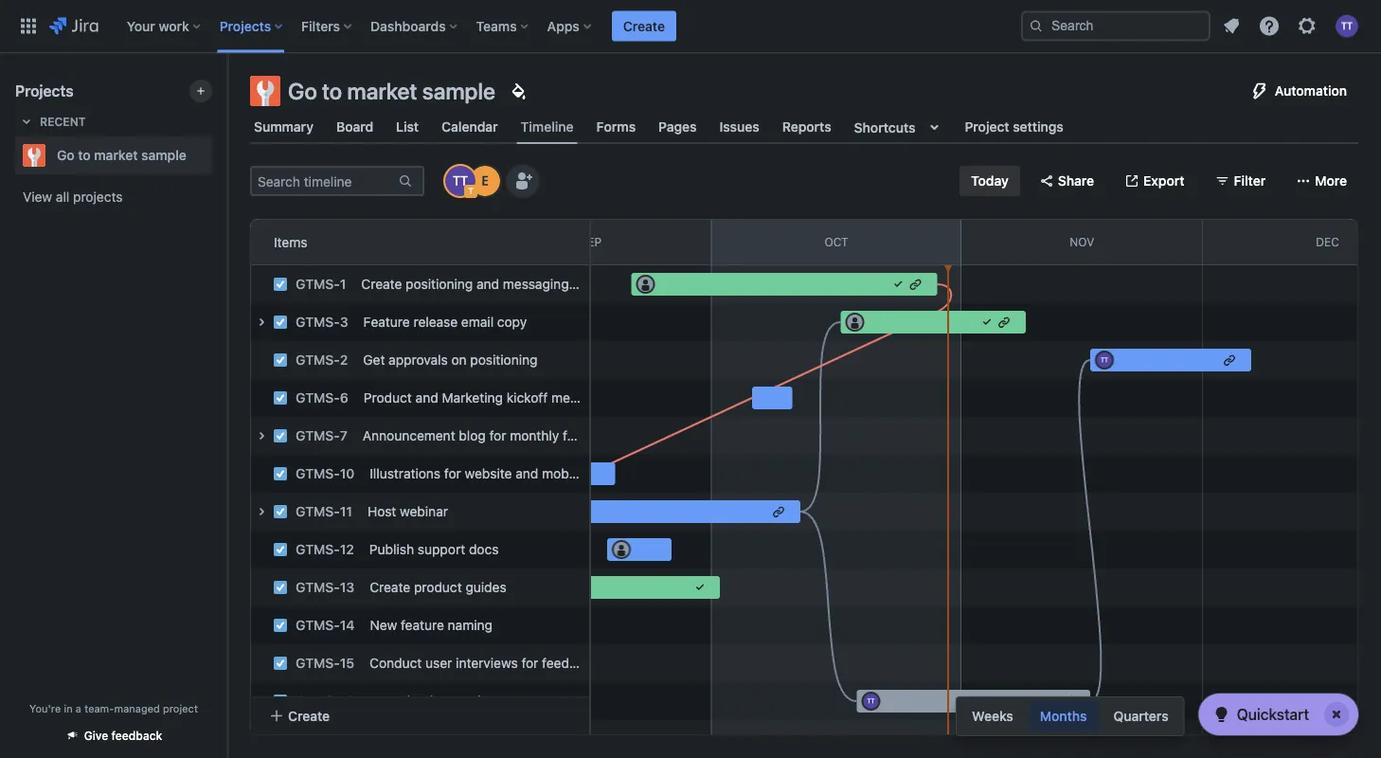 Task type: locate. For each thing, give the bounding box(es) containing it.
11 row from the top
[[241, 678, 589, 720]]

feedback inside timeline grid
[[542, 655, 599, 671]]

task image left gtms-16
[[273, 694, 288, 709]]

1 horizontal spatial sample
[[422, 78, 496, 104]]

cell up publish support docs
[[250, 493, 589, 531]]

view all projects
[[23, 189, 123, 205]]

0 horizontal spatial create button
[[258, 699, 583, 733]]

you're
[[29, 702, 61, 714]]

2 horizontal spatial and
[[516, 466, 539, 481]]

1 task image from the top
[[273, 277, 288, 292]]

user
[[426, 655, 452, 671]]

go up summary
[[288, 78, 317, 104]]

messaging
[[503, 276, 569, 292]]

go
[[288, 78, 317, 104], [57, 147, 75, 163]]

more button
[[1285, 166, 1359, 196]]

task image left the gtms-13 at the left of page
[[273, 580, 288, 595]]

task image for gtms-14
[[273, 618, 288, 633]]

market up list
[[347, 78, 417, 104]]

issues
[[720, 119, 760, 135]]

3 show child issues image from the top
[[250, 500, 273, 523]]

gtms-7 link
[[296, 428, 348, 443]]

dismiss quickstart image
[[1322, 699, 1352, 730]]

create product guides
[[370, 579, 507, 595]]

ad
[[418, 693, 433, 709]]

cell containing gtms-17
[[250, 720, 589, 758]]

issues link
[[716, 110, 764, 144]]

project
[[965, 119, 1010, 135]]

go to market sample up view all projects link
[[57, 147, 187, 163]]

gtms- for 10
[[296, 466, 340, 481]]

3 cell from the top
[[250, 493, 589, 531]]

cell containing gtms-11
[[250, 493, 589, 531]]

1 vertical spatial kickoff
[[406, 731, 447, 747]]

1 horizontal spatial projects
[[220, 18, 271, 34]]

go down the "recent"
[[57, 147, 75, 163]]

terry turtle image
[[445, 166, 476, 196]]

task image
[[273, 277, 288, 292], [273, 315, 288, 330], [273, 390, 288, 406], [273, 428, 288, 443]]

row down marketing
[[241, 412, 660, 455]]

monthly
[[510, 428, 559, 443]]

7 gtms- from the top
[[296, 504, 340, 519]]

task image inside cell
[[273, 504, 288, 519]]

0 horizontal spatial go
[[57, 147, 75, 163]]

kickoff down ad
[[406, 731, 447, 747]]

your work button
[[121, 11, 208, 41]]

1 vertical spatial and
[[416, 390, 438, 406]]

for left website
[[444, 466, 461, 481]]

gtms- down gtms-1
[[296, 314, 340, 330]]

gtms- for 2
[[296, 352, 340, 368]]

gtms- for 15
[[296, 655, 340, 671]]

show child issues image left gtms-7 link
[[250, 425, 273, 447]]

projects up collapse recent projects image
[[15, 82, 74, 100]]

project
[[163, 702, 198, 714]]

0 horizontal spatial sample
[[141, 147, 187, 163]]

1 horizontal spatial to
[[322, 78, 342, 104]]

create project image
[[193, 83, 208, 99]]

task image left gtms-1
[[273, 277, 288, 292]]

gtms- down gtms-3 link
[[296, 352, 340, 368]]

create up feature
[[361, 276, 402, 292]]

apps
[[547, 18, 580, 34]]

1 horizontal spatial create button
[[612, 11, 677, 41]]

sample
[[422, 78, 496, 104], [141, 147, 187, 163]]

market up view all projects link
[[94, 147, 138, 163]]

2 task image from the top
[[273, 315, 288, 330]]

10 gtms- from the top
[[296, 617, 340, 633]]

0 horizontal spatial feedback
[[111, 729, 162, 742]]

1 horizontal spatial and
[[477, 276, 499, 292]]

row containing gtms-2
[[241, 336, 589, 379]]

task image left gtms-15 link
[[273, 656, 288, 671]]

1 row from the top
[[241, 298, 589, 341]]

row down new feature naming
[[241, 640, 599, 682]]

0 horizontal spatial and
[[416, 390, 438, 406]]

dec
[[1317, 235, 1340, 249]]

feedback right 'interviews'
[[542, 655, 599, 671]]

3 gtms- from the top
[[296, 352, 340, 368]]

illustrations for website and mobile app
[[370, 466, 610, 481]]

1 horizontal spatial feature
[[563, 428, 606, 443]]

gtms- down 'gtms-12' link
[[296, 579, 340, 595]]

14
[[340, 617, 355, 633]]

7 task image from the top
[[273, 656, 288, 671]]

positioning up release
[[406, 276, 473, 292]]

0 vertical spatial market
[[347, 78, 417, 104]]

for right blog
[[489, 428, 506, 443]]

row down illustrations at the left of the page
[[241, 488, 589, 531]]

projects
[[220, 18, 271, 34], [15, 82, 74, 100]]

summary
[[254, 119, 314, 135]]

set background color image
[[507, 80, 530, 102]]

sample up calendar
[[422, 78, 496, 104]]

row containing gtms-11
[[241, 488, 589, 531]]

row down approvals
[[241, 374, 601, 417]]

0 horizontal spatial kickoff
[[406, 731, 447, 747]]

give feedback
[[84, 729, 162, 742]]

share
[[1058, 173, 1095, 189]]

teams button
[[471, 11, 536, 41]]

task image left 'gtms-2'
[[273, 353, 288, 368]]

projects up sidebar navigation icon
[[220, 18, 271, 34]]

a
[[76, 702, 81, 714]]

3 row from the top
[[241, 374, 601, 417]]

pages link
[[655, 110, 701, 144]]

6 row from the top
[[241, 488, 589, 531]]

6 gtms- from the top
[[296, 466, 340, 481]]

board
[[336, 119, 374, 135]]

1 horizontal spatial market
[[347, 78, 417, 104]]

0 horizontal spatial feature
[[401, 617, 444, 633]]

create right apps "popup button"
[[623, 18, 665, 34]]

gtms- for 7
[[296, 428, 340, 443]]

kickoff inside cell
[[406, 731, 447, 747]]

cell down marketing
[[250, 417, 660, 455]]

add people image
[[512, 170, 534, 192]]

task image for gtms-1
[[273, 277, 288, 292]]

and up email
[[477, 276, 499, 292]]

recent
[[40, 115, 86, 128]]

task image for gtms-2
[[273, 353, 288, 368]]

meeting
[[552, 390, 601, 406]]

task image for gtms-12
[[273, 542, 288, 557]]

0 vertical spatial feature
[[622, 276, 665, 292]]

1 task image from the top
[[273, 353, 288, 368]]

4 cell from the top
[[250, 720, 589, 758]]

4 row from the top
[[241, 412, 660, 455]]

show child issues image left gtms-3
[[250, 311, 273, 334]]

quarters
[[1114, 708, 1169, 724]]

calendar link
[[438, 110, 502, 144]]

2 row from the top
[[241, 336, 589, 379]]

8 task image from the top
[[273, 694, 288, 709]]

task image left "gtms-6" link
[[273, 390, 288, 406]]

tab list
[[239, 110, 1370, 144]]

your
[[127, 18, 155, 34]]

kickoff inside row
[[507, 390, 548, 406]]

updates
[[610, 428, 660, 443]]

sample left add to starred image
[[141, 147, 187, 163]]

0 horizontal spatial to
[[78, 147, 91, 163]]

task image left gtms-10 link
[[273, 466, 288, 481]]

weeks
[[972, 708, 1014, 724]]

1 vertical spatial sample
[[141, 147, 187, 163]]

gtms- for 12
[[296, 542, 340, 557]]

gtms-10 link
[[296, 466, 355, 481]]

0 vertical spatial to
[[322, 78, 342, 104]]

4 gtms- from the top
[[296, 390, 340, 406]]

gtms- up gtms-3 link
[[296, 276, 340, 292]]

gtms- up gtms-15 link
[[296, 617, 340, 633]]

cell down ad
[[250, 720, 589, 758]]

0 vertical spatial create button
[[612, 11, 677, 41]]

gtms-14 link
[[296, 617, 355, 633]]

weeks button
[[961, 701, 1025, 732]]

settings image
[[1296, 15, 1319, 37]]

to up board
[[322, 78, 342, 104]]

view all projects link
[[15, 180, 212, 214]]

gtms- for 17
[[296, 731, 340, 747]]

4 task image from the top
[[273, 428, 288, 443]]

feedback down managed
[[111, 729, 162, 742]]

1 vertical spatial create button
[[258, 699, 583, 733]]

appswitcher icon image
[[17, 15, 40, 37]]

4 task image from the top
[[273, 542, 288, 557]]

guides
[[466, 579, 507, 595]]

5 gtms- from the top
[[296, 428, 340, 443]]

row down conduct
[[241, 678, 589, 720]]

banner
[[0, 0, 1382, 53]]

gtms-13
[[296, 579, 355, 595]]

gtms- up "gtms-17" link
[[296, 693, 340, 709]]

gtms-3
[[296, 314, 348, 330]]

0 horizontal spatial market
[[94, 147, 138, 163]]

quickstart button
[[1199, 694, 1359, 735]]

2 show child issues image from the top
[[250, 425, 273, 447]]

and left mobile
[[516, 466, 539, 481]]

row down publish support docs
[[241, 564, 589, 606]]

forms link
[[593, 110, 640, 144]]

task image left gtms-11
[[273, 504, 288, 519]]

0 vertical spatial projects
[[220, 18, 271, 34]]

8 gtms- from the top
[[296, 542, 340, 557]]

5 row from the top
[[241, 450, 610, 493]]

1 horizontal spatial feedback
[[542, 655, 599, 671]]

row containing gtms-15
[[241, 640, 599, 682]]

positioning down copy
[[470, 352, 538, 368]]

0 vertical spatial kickoff
[[507, 390, 548, 406]]

show child issues image left "gtms-17" link
[[250, 728, 273, 751]]

2 cell from the top
[[250, 417, 660, 455]]

1 vertical spatial feedback
[[111, 729, 162, 742]]

managed
[[114, 702, 160, 714]]

kickoff up monthly
[[507, 390, 548, 406]]

5 task image from the top
[[273, 580, 288, 595]]

gtms-15 link
[[296, 655, 355, 671]]

project settings link
[[961, 110, 1068, 144]]

on
[[451, 352, 467, 368]]

gtms- for 6
[[296, 390, 340, 406]]

0 vertical spatial sample
[[422, 78, 496, 104]]

1 vertical spatial feature
[[563, 428, 606, 443]]

naming
[[448, 617, 493, 633]]

9 gtms- from the top
[[296, 579, 340, 595]]

task image for gtms-10
[[273, 466, 288, 481]]

1 show child issues image from the top
[[250, 311, 273, 334]]

7
[[340, 428, 348, 443]]

cell up approvals
[[250, 303, 589, 341]]

15
[[340, 655, 355, 671]]

filters button
[[296, 11, 359, 41]]

show child issues image
[[250, 311, 273, 334], [250, 425, 273, 447], [250, 500, 273, 523], [250, 728, 273, 751]]

1 vertical spatial go
[[57, 147, 75, 163]]

for
[[573, 276, 590, 292], [489, 428, 506, 443], [444, 466, 461, 481], [522, 655, 539, 671]]

sep
[[581, 235, 602, 249]]

11 gtms- from the top
[[296, 655, 340, 671]]

to down the "recent"
[[78, 147, 91, 163]]

row down announcement
[[241, 450, 610, 493]]

create
[[623, 18, 665, 34], [361, 276, 402, 292], [370, 579, 410, 595], [288, 708, 330, 723]]

gtms-17 link
[[296, 731, 354, 747]]

forms
[[597, 119, 636, 135]]

app
[[587, 466, 610, 481]]

task image for gtms-15
[[273, 656, 288, 671]]

row
[[241, 298, 589, 341], [241, 336, 589, 379], [241, 374, 601, 417], [241, 412, 660, 455], [241, 450, 610, 493], [241, 488, 589, 531], [241, 526, 589, 569], [241, 564, 589, 606], [241, 602, 589, 644], [241, 640, 599, 682], [241, 678, 589, 720]]

shortcuts button
[[851, 110, 950, 144]]

task image
[[273, 353, 288, 368], [273, 466, 288, 481], [273, 504, 288, 519], [273, 542, 288, 557], [273, 580, 288, 595], [273, 618, 288, 633], [273, 656, 288, 671], [273, 694, 288, 709]]

13 gtms- from the top
[[296, 731, 340, 747]]

months
[[1040, 708, 1087, 724]]

6 task image from the top
[[273, 618, 288, 633]]

9 row from the top
[[241, 602, 589, 644]]

task image left gtms-7 link
[[273, 428, 288, 443]]

task image left gtms-14 link
[[273, 618, 288, 633]]

and down approvals
[[416, 390, 438, 406]]

1 horizontal spatial go to market sample
[[288, 78, 496, 104]]

0 vertical spatial feedback
[[542, 655, 599, 671]]

reports
[[782, 119, 832, 135]]

1 vertical spatial projects
[[15, 82, 74, 100]]

launch ad campaign
[[370, 693, 497, 709]]

7 row from the top
[[241, 526, 589, 569]]

1 gtms- from the top
[[296, 276, 340, 292]]

1 horizontal spatial kickoff
[[507, 390, 548, 406]]

row group
[[241, 265, 665, 758]]

timeline grid
[[221, 219, 1382, 758]]

show child issues image left gtms-11 link
[[250, 500, 273, 523]]

1 vertical spatial go to market sample
[[57, 147, 187, 163]]

announcement
[[363, 428, 455, 443]]

feedback inside give feedback button
[[111, 729, 162, 742]]

interviews
[[456, 655, 518, 671]]

1 cell from the top
[[250, 303, 589, 341]]

gtms- down "gtms-6" link
[[296, 428, 340, 443]]

export
[[1144, 173, 1185, 189]]

collapse recent projects image
[[15, 110, 38, 133]]

task image left 'gtms-12' link
[[273, 542, 288, 557]]

go to market sample up list
[[288, 78, 496, 104]]

campaign
[[437, 693, 497, 709]]

cell containing gtms-3
[[250, 303, 589, 341]]

row up approvals
[[241, 298, 589, 341]]

row down release
[[241, 336, 589, 379]]

and
[[477, 276, 499, 292], [416, 390, 438, 406], [516, 466, 539, 481]]

0 vertical spatial go to market sample
[[288, 78, 496, 104]]

projects inside popup button
[[220, 18, 271, 34]]

row down product
[[241, 602, 589, 644]]

gtms-1 link
[[296, 276, 346, 292]]

0 vertical spatial go
[[288, 78, 317, 104]]

10 row from the top
[[241, 640, 599, 682]]

row down host webinar
[[241, 526, 589, 569]]

task image left gtms-3
[[273, 315, 288, 330]]

3 task image from the top
[[273, 390, 288, 406]]

shortcuts
[[854, 119, 916, 135]]

column header
[[221, 220, 470, 264]]

0 horizontal spatial projects
[[15, 82, 74, 100]]

3 task image from the top
[[273, 504, 288, 519]]

gtms- up gtms-7
[[296, 390, 340, 406]]

gtms- down gtms-11
[[296, 542, 340, 557]]

row containing gtms-7
[[241, 412, 660, 455]]

gtms-13 link
[[296, 579, 355, 595]]

gtms- for 13
[[296, 579, 340, 595]]

gtms- down gtms-16 link
[[296, 731, 340, 747]]

show child issues image for gtms-11
[[250, 500, 273, 523]]

jira image
[[49, 15, 98, 37], [49, 15, 98, 37]]

2 gtms- from the top
[[296, 314, 340, 330]]

2 task image from the top
[[273, 466, 288, 481]]

quarters button
[[1103, 701, 1180, 732]]

gtms- up gtms-16
[[296, 655, 340, 671]]

create positioning and messaging for new feature
[[361, 276, 665, 292]]

task image for gtms-16
[[273, 694, 288, 709]]

cell
[[250, 303, 589, 341], [250, 417, 660, 455], [250, 493, 589, 531], [250, 720, 589, 758]]

gtms- up 'gtms-12' link
[[296, 504, 340, 519]]

support
[[418, 542, 465, 557]]

reports link
[[779, 110, 835, 144]]

release
[[414, 314, 458, 330]]

4 show child issues image from the top
[[250, 728, 273, 751]]

12 gtms- from the top
[[296, 693, 340, 709]]

row containing gtms-6
[[241, 374, 601, 417]]

gtms- down gtms-7
[[296, 466, 340, 481]]

2 horizontal spatial feature
[[622, 276, 665, 292]]

8 row from the top
[[241, 564, 589, 606]]



Task type: vqa. For each thing, say whether or not it's contained in the screenshot.
GTMS-1
yes



Task type: describe. For each thing, give the bounding box(es) containing it.
apps button
[[542, 11, 599, 41]]

12
[[340, 542, 354, 557]]

gtms-10
[[296, 466, 355, 481]]

items
[[274, 234, 307, 250]]

in
[[64, 702, 73, 714]]

row containing gtms-3
[[241, 298, 589, 341]]

help image
[[1258, 15, 1281, 37]]

task image for gtms-7
[[273, 428, 288, 443]]

for left new
[[573, 276, 590, 292]]

task image for gtms-6
[[273, 390, 288, 406]]

list link
[[392, 110, 423, 144]]

row containing gtms-13
[[241, 564, 589, 606]]

projects
[[73, 189, 123, 205]]

gtms- for 16
[[296, 693, 340, 709]]

show child issues image for gtms-7
[[250, 425, 273, 447]]

gtms-12 link
[[296, 542, 354, 557]]

sidebar navigation image
[[207, 76, 248, 114]]

row containing gtms-16
[[241, 678, 589, 720]]

gtms- for 1
[[296, 276, 340, 292]]

conduct
[[370, 655, 422, 671]]

gtms- for 3
[[296, 314, 340, 330]]

1 horizontal spatial go
[[288, 78, 317, 104]]

gtms-16
[[296, 693, 355, 709]]

pages
[[659, 119, 697, 135]]

gtms-17
[[296, 731, 354, 747]]

announcement blog for monthly feature updates
[[363, 428, 660, 443]]

items row group
[[250, 219, 589, 265]]

show child issues image for gtms-3
[[250, 311, 273, 334]]

quickstart
[[1237, 705, 1310, 723]]

automation
[[1275, 83, 1347, 99]]

list
[[396, 119, 419, 135]]

create button inside primary element
[[612, 11, 677, 41]]

tab list containing timeline
[[239, 110, 1370, 144]]

dashboards button
[[365, 11, 465, 41]]

feature
[[364, 314, 410, 330]]

sales
[[369, 731, 402, 747]]

gtms- for 14
[[296, 617, 340, 633]]

filter
[[1234, 173, 1266, 189]]

0 vertical spatial positioning
[[406, 276, 473, 292]]

approvals
[[389, 352, 448, 368]]

board link
[[333, 110, 377, 144]]

gtms-1
[[296, 276, 346, 292]]

automation image
[[1249, 80, 1272, 102]]

team-
[[84, 702, 114, 714]]

go to market sample link
[[15, 136, 205, 174]]

row group containing gtms-1
[[241, 265, 665, 758]]

create inside primary element
[[623, 18, 665, 34]]

product
[[414, 579, 462, 595]]

16
[[340, 693, 355, 709]]

illustrations
[[370, 466, 441, 481]]

website
[[465, 466, 512, 481]]

1 vertical spatial positioning
[[470, 352, 538, 368]]

1 vertical spatial market
[[94, 147, 138, 163]]

row containing gtms-12
[[241, 526, 589, 569]]

Search timeline text field
[[252, 168, 396, 194]]

for right 'interviews'
[[522, 655, 539, 671]]

today
[[971, 173, 1009, 189]]

2 vertical spatial feature
[[401, 617, 444, 633]]

copy
[[497, 314, 527, 330]]

gtms-3 link
[[296, 314, 348, 330]]

task image for gtms-13
[[273, 580, 288, 595]]

give feedback button
[[54, 720, 174, 751]]

marketing
[[442, 390, 503, 406]]

view
[[23, 189, 52, 205]]

gtms-2
[[296, 352, 348, 368]]

product
[[364, 390, 412, 406]]

calendar
[[442, 119, 498, 135]]

publish support docs
[[369, 542, 499, 557]]

0 vertical spatial and
[[477, 276, 499, 292]]

row containing gtms-14
[[241, 602, 589, 644]]

projects button
[[214, 11, 290, 41]]

banner containing your work
[[0, 0, 1382, 53]]

oct
[[825, 235, 849, 249]]

10
[[340, 466, 355, 481]]

get
[[363, 352, 385, 368]]

new feature naming
[[370, 617, 493, 633]]

add to starred image
[[207, 144, 229, 167]]

primary element
[[11, 0, 1022, 53]]

gtms-15
[[296, 655, 355, 671]]

11
[[340, 504, 352, 519]]

create down the publish
[[370, 579, 410, 595]]

summary link
[[250, 110, 317, 144]]

check image
[[1211, 703, 1233, 726]]

dashboards
[[371, 18, 446, 34]]

1
[[340, 276, 346, 292]]

work
[[159, 18, 189, 34]]

for inside cell
[[489, 428, 506, 443]]

filters
[[301, 18, 340, 34]]

your work
[[127, 18, 189, 34]]

gtms-16 link
[[296, 693, 355, 709]]

gtms- for 11
[[296, 504, 340, 519]]

create up gtms-17
[[288, 708, 330, 723]]

gtms-6
[[296, 390, 349, 406]]

filter button
[[1204, 166, 1278, 196]]

get approvals on positioning
[[363, 352, 538, 368]]

notifications image
[[1221, 15, 1243, 37]]

new
[[593, 276, 618, 292]]

Search field
[[1022, 11, 1211, 41]]

your profile and settings image
[[1336, 15, 1359, 37]]

docs
[[469, 542, 499, 557]]

project settings
[[965, 119, 1064, 135]]

sales kickoff
[[369, 731, 447, 747]]

gtms-12
[[296, 542, 354, 557]]

search image
[[1029, 18, 1044, 34]]

2 vertical spatial and
[[516, 466, 539, 481]]

row containing gtms-10
[[241, 450, 610, 493]]

column header inside timeline grid
[[221, 220, 470, 264]]

timeline
[[521, 119, 574, 134]]

publish
[[369, 542, 414, 557]]

feature inside cell
[[563, 428, 606, 443]]

eloisefrancis23 image
[[470, 166, 500, 196]]

gtms-7
[[296, 428, 348, 443]]

0 horizontal spatial go to market sample
[[57, 147, 187, 163]]

gtms-2 link
[[296, 352, 348, 368]]

mobile
[[542, 466, 583, 481]]

webinar
[[400, 504, 448, 519]]

cell containing gtms-7
[[250, 417, 660, 455]]

1 vertical spatial to
[[78, 147, 91, 163]]

automation button
[[1237, 76, 1359, 106]]

product and marketing kickoff meeting
[[364, 390, 601, 406]]

task image for gtms-11
[[273, 504, 288, 519]]

2
[[340, 352, 348, 368]]

conduct user interviews for feedback
[[370, 655, 599, 671]]

gtms-11
[[296, 504, 352, 519]]

task image for gtms-3
[[273, 315, 288, 330]]

host webinar
[[368, 504, 448, 519]]



